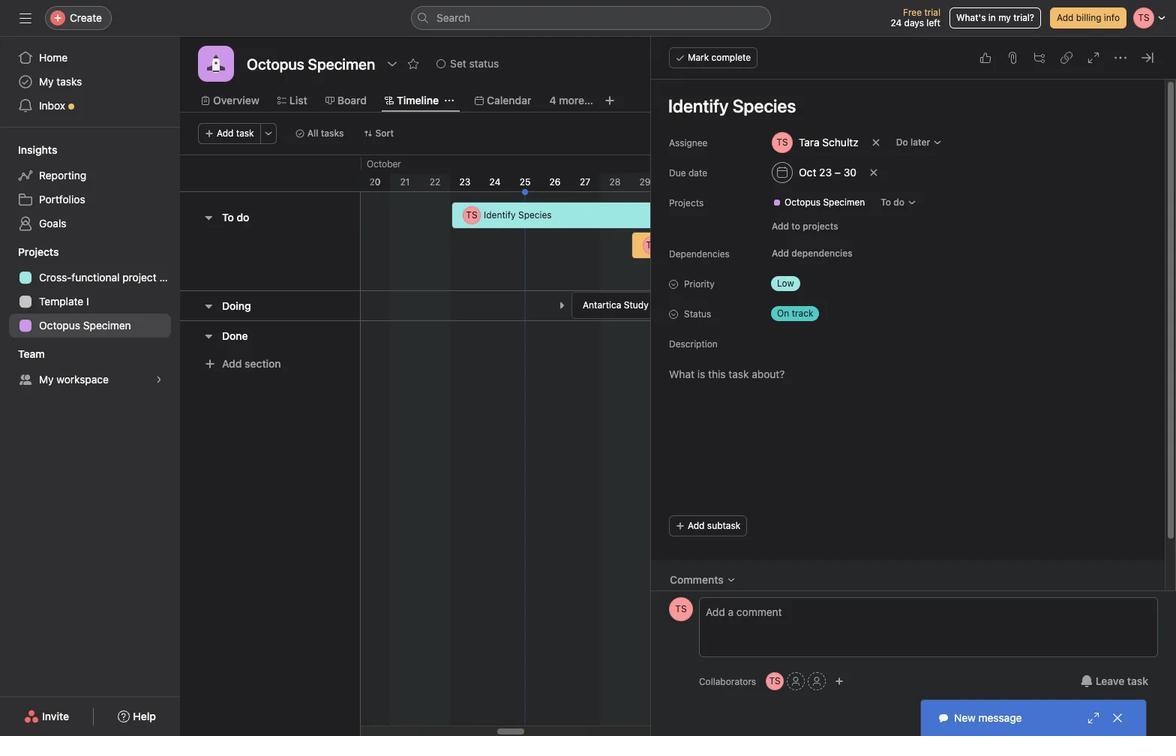 Task type: describe. For each thing, give the bounding box(es) containing it.
0 vertical spatial ts button
[[669, 597, 693, 621]]

0 horizontal spatial octopus specimen link
[[9, 314, 171, 338]]

add for add dependencies
[[772, 248, 790, 259]]

collapse task list for the section doing image
[[203, 300, 215, 312]]

mark complete button
[[669, 47, 758, 68]]

my
[[999, 12, 1012, 23]]

tab actions image
[[445, 96, 454, 105]]

add dependencies button
[[765, 243, 860, 264]]

octopus specimen inside projects element
[[39, 319, 131, 332]]

clear due date image
[[870, 168, 879, 177]]

dependencies
[[669, 248, 730, 260]]

sort
[[376, 128, 394, 139]]

do later button
[[890, 132, 950, 153]]

template i link
[[9, 290, 171, 314]]

add tab image
[[604, 95, 616, 107]]

1 vertical spatial ts button
[[766, 672, 784, 690]]

tasks for all tasks
[[321, 128, 344, 139]]

status
[[469, 57, 499, 70]]

timeline link
[[385, 92, 439, 109]]

october
[[367, 158, 401, 170]]

overview link
[[201, 92, 260, 109]]

cross-
[[39, 271, 72, 284]]

set status
[[450, 57, 499, 70]]

22
[[430, 176, 441, 188]]

cross-functional project plan link
[[9, 266, 180, 290]]

overview
[[213, 94, 260, 107]]

expand new message image
[[1088, 712, 1100, 724]]

Task Name text field
[[659, 89, 1147, 123]]

insights element
[[0, 137, 180, 239]]

add dependencies
[[772, 248, 853, 259]]

on
[[777, 308, 790, 319]]

new message
[[955, 711, 1022, 724]]

add for add to projects
[[772, 221, 790, 232]]

octopus specimen inside main content
[[785, 197, 865, 208]]

comments
[[670, 573, 724, 586]]

oct
[[799, 166, 817, 179]]

add subtask image
[[1034, 52, 1046, 64]]

ts for bottom ts button
[[770, 675, 781, 687]]

4 more…
[[550, 94, 594, 107]]

help
[[133, 710, 156, 723]]

identify species dialog
[[651, 37, 1177, 736]]

add subtask button
[[669, 516, 748, 537]]

tara schultz button
[[765, 129, 866, 156]]

antartica study
[[583, 299, 649, 311]]

octopus inside projects element
[[39, 319, 80, 332]]

23 inside main content
[[820, 166, 832, 179]]

leave task button
[[1071, 668, 1159, 695]]

comments button
[[660, 567, 746, 594]]

–
[[835, 166, 841, 179]]

26
[[550, 176, 561, 188]]

complete
[[712, 52, 751, 63]]

doing button
[[222, 292, 251, 319]]

octopus specimen link inside main content
[[767, 195, 871, 210]]

date
[[689, 167, 708, 179]]

portfolios
[[39, 193, 85, 206]]

add billing info
[[1057, 12, 1120, 23]]

0 horizontal spatial 23
[[460, 176, 471, 188]]

create
[[70, 11, 102, 24]]

more actions image
[[264, 129, 273, 138]]

global element
[[0, 37, 180, 127]]

team button
[[0, 347, 45, 362]]

0 likes. click to like this task image
[[980, 52, 992, 64]]

create button
[[45, 6, 112, 30]]

timeline
[[397, 94, 439, 107]]

free trial 24 days left
[[891, 7, 941, 29]]

goals
[[39, 217, 66, 230]]

insights button
[[0, 143, 57, 158]]

priority
[[684, 278, 715, 290]]

oct 23 – 30
[[799, 166, 857, 179]]

0 horizontal spatial ts
[[466, 209, 478, 221]]

track
[[792, 308, 814, 319]]

copy task link image
[[1061, 52, 1073, 64]]

add for add task
[[217, 128, 234, 139]]

rocket image
[[207, 55, 225, 73]]

low
[[777, 278, 794, 289]]

main content inside identify species dialog
[[651, 80, 1165, 645]]

list link
[[278, 92, 308, 109]]

add section
[[222, 357, 281, 370]]

24 inside free trial 24 days left
[[891, 17, 902, 29]]

leave
[[1096, 675, 1125, 687]]

due
[[669, 167, 686, 179]]

add for add billing info
[[1057, 12, 1074, 23]]

attachments: add a file to this task, identify species image
[[1007, 52, 1019, 64]]

description
[[669, 338, 718, 350]]

search
[[437, 11, 470, 24]]

board link
[[326, 92, 367, 109]]

30
[[844, 166, 857, 179]]

task for add task
[[236, 128, 254, 139]]

goals link
[[9, 212, 171, 236]]

collapse task list for the section done image
[[203, 330, 215, 342]]

assignee
[[669, 137, 708, 149]]

to
[[792, 221, 801, 232]]

tara schultz
[[799, 136, 859, 149]]

calendar link
[[475, 92, 532, 109]]

template
[[39, 295, 84, 308]]

done
[[222, 329, 248, 342]]

info
[[1105, 12, 1120, 23]]

21
[[400, 176, 410, 188]]

later
[[911, 137, 931, 148]]

my tasks
[[39, 75, 82, 88]]

hide sidebar image
[[20, 12, 32, 24]]

cross-functional project plan
[[39, 271, 180, 284]]

my workspace
[[39, 373, 109, 386]]

add task
[[217, 128, 254, 139]]

teams element
[[0, 341, 180, 395]]

add section button
[[198, 350, 287, 377]]

to inside dropdown button
[[881, 197, 892, 208]]

25
[[520, 176, 531, 188]]

close details image
[[1142, 52, 1154, 64]]



Task type: locate. For each thing, give the bounding box(es) containing it.
1 vertical spatial task
[[1128, 675, 1149, 687]]

task
[[236, 128, 254, 139], [1128, 675, 1149, 687]]

task inside button
[[236, 128, 254, 139]]

0 vertical spatial to
[[881, 197, 892, 208]]

status
[[684, 308, 712, 320]]

tasks inside dropdown button
[[321, 128, 344, 139]]

1 vertical spatial ts
[[676, 603, 687, 615]]

all tasks button
[[289, 123, 351, 144]]

1 my from the top
[[39, 75, 54, 88]]

1 horizontal spatial specimen
[[824, 197, 865, 208]]

1 horizontal spatial octopus
[[785, 197, 821, 208]]

1 horizontal spatial to do
[[881, 197, 905, 208]]

main content
[[651, 80, 1165, 645]]

0 vertical spatial to do
[[881, 197, 905, 208]]

i
[[86, 295, 89, 308]]

to do down do
[[881, 197, 905, 208]]

all tasks
[[307, 128, 344, 139]]

1 vertical spatial to
[[222, 211, 234, 224]]

my up inbox
[[39, 75, 54, 88]]

add left subtask
[[688, 520, 705, 531]]

due date
[[669, 167, 708, 179]]

doing
[[222, 299, 251, 312]]

add for add subtask
[[688, 520, 705, 531]]

my
[[39, 75, 54, 88], [39, 373, 54, 386]]

do inside to do dropdown button
[[894, 197, 905, 208]]

0 vertical spatial specimen
[[824, 197, 865, 208]]

23 left "–"
[[820, 166, 832, 179]]

specimen down 30
[[824, 197, 865, 208]]

projects inside projects dropdown button
[[18, 245, 59, 258]]

1 horizontal spatial 23
[[820, 166, 832, 179]]

2 my from the top
[[39, 373, 54, 386]]

workspace
[[57, 373, 109, 386]]

28
[[610, 176, 621, 188]]

23 right 22
[[460, 176, 471, 188]]

add to projects
[[772, 221, 839, 232]]

tasks
[[57, 75, 82, 88], [321, 128, 344, 139]]

to do right collapse task list for the section to do image
[[222, 211, 249, 224]]

mark
[[688, 52, 709, 63]]

0 vertical spatial ts
[[466, 209, 478, 221]]

do
[[894, 197, 905, 208], [237, 211, 249, 224]]

to do button
[[222, 204, 249, 231]]

identify species
[[484, 209, 552, 221]]

remove assignee image
[[872, 138, 881, 147]]

see details, my workspace image
[[155, 375, 164, 384]]

2 vertical spatial ts
[[770, 675, 781, 687]]

help button
[[108, 703, 166, 730]]

add billing info button
[[1051, 8, 1127, 29]]

add left billing
[[1057, 12, 1074, 23]]

1 vertical spatial projects
[[18, 245, 59, 258]]

ts button down the comments
[[669, 597, 693, 621]]

0 vertical spatial octopus
[[785, 197, 821, 208]]

27
[[580, 176, 591, 188]]

0 horizontal spatial to
[[222, 211, 234, 224]]

study
[[624, 299, 649, 311]]

to do button
[[874, 192, 924, 213]]

octopus specimen link down i
[[9, 314, 171, 338]]

24 left 25
[[490, 176, 501, 188]]

1 horizontal spatial ts button
[[766, 672, 784, 690]]

add down done button
[[222, 357, 242, 370]]

specimen down template i link
[[83, 319, 131, 332]]

what's in my trial? button
[[950, 8, 1042, 29]]

1 horizontal spatial 24
[[891, 17, 902, 29]]

1 vertical spatial 24
[[490, 176, 501, 188]]

home link
[[9, 46, 171, 70]]

0 horizontal spatial to do
[[222, 211, 249, 224]]

billing
[[1077, 12, 1102, 23]]

collaborators
[[699, 676, 757, 687]]

tasks down home
[[57, 75, 82, 88]]

search button
[[411, 6, 771, 30]]

days
[[905, 17, 925, 29]]

task right "leave"
[[1128, 675, 1149, 687]]

1 vertical spatial tasks
[[321, 128, 344, 139]]

add to starred image
[[408, 58, 420, 70]]

to inside button
[[222, 211, 234, 224]]

octopus up the add to projects
[[785, 197, 821, 208]]

board
[[338, 94, 367, 107]]

trial
[[925, 7, 941, 18]]

section
[[245, 357, 281, 370]]

add up low
[[772, 248, 790, 259]]

full screen image
[[1088, 52, 1100, 64]]

set
[[450, 57, 467, 70]]

add subtask
[[688, 520, 741, 531]]

1 horizontal spatial tasks
[[321, 128, 344, 139]]

add or remove collaborators image
[[835, 677, 844, 686]]

0 vertical spatial octopus specimen link
[[767, 195, 871, 210]]

ts right collaborators
[[770, 675, 781, 687]]

low button
[[765, 273, 856, 294]]

20
[[370, 176, 381, 188]]

0 vertical spatial task
[[236, 128, 254, 139]]

1 vertical spatial octopus specimen link
[[9, 314, 171, 338]]

octopus inside main content
[[785, 197, 821, 208]]

left
[[927, 17, 941, 29]]

add for add section
[[222, 357, 242, 370]]

specimen inside projects element
[[83, 319, 131, 332]]

ts left identify
[[466, 209, 478, 221]]

on track button
[[765, 303, 856, 324]]

0 vertical spatial tasks
[[57, 75, 82, 88]]

invite
[[42, 710, 69, 723]]

my tasks link
[[9, 70, 171, 94]]

1 vertical spatial my
[[39, 373, 54, 386]]

1 horizontal spatial octopus specimen link
[[767, 195, 871, 210]]

2 horizontal spatial ts
[[770, 675, 781, 687]]

more…
[[559, 94, 594, 107]]

search list box
[[411, 6, 771, 30]]

add left to
[[772, 221, 790, 232]]

add to projects button
[[765, 216, 846, 237]]

more actions for this task image
[[1115, 52, 1127, 64]]

projects down due date
[[669, 197, 704, 209]]

show subtasks for task antartica study image
[[558, 301, 567, 310]]

1 horizontal spatial to
[[881, 197, 892, 208]]

0 horizontal spatial projects
[[18, 245, 59, 258]]

do right collapse task list for the section to do image
[[237, 211, 249, 224]]

my inside teams element
[[39, 373, 54, 386]]

0 vertical spatial 24
[[891, 17, 902, 29]]

task for leave task
[[1128, 675, 1149, 687]]

invite button
[[14, 703, 79, 730]]

1 vertical spatial octopus
[[39, 319, 80, 332]]

team
[[18, 347, 45, 360]]

0 vertical spatial my
[[39, 75, 54, 88]]

octopus specimen link
[[767, 195, 871, 210], [9, 314, 171, 338]]

main content containing tara schultz
[[651, 80, 1165, 645]]

template i
[[39, 295, 89, 308]]

0 horizontal spatial octopus
[[39, 319, 80, 332]]

to do
[[881, 197, 905, 208], [222, 211, 249, 224]]

4
[[550, 94, 556, 107]]

task left more actions image
[[236, 128, 254, 139]]

do
[[897, 137, 909, 148]]

0 horizontal spatial tasks
[[57, 75, 82, 88]]

octopus specimen link up the projects
[[767, 195, 871, 210]]

subtask
[[708, 520, 741, 531]]

0 horizontal spatial octopus specimen
[[39, 319, 131, 332]]

octopus specimen up the projects
[[785, 197, 865, 208]]

0 vertical spatial projects
[[669, 197, 704, 209]]

add down overview link
[[217, 128, 234, 139]]

identify
[[484, 209, 516, 221]]

tasks right all
[[321, 128, 344, 139]]

home
[[39, 51, 68, 64]]

octopus specimen down i
[[39, 319, 131, 332]]

1 vertical spatial do
[[237, 211, 249, 224]]

1 horizontal spatial octopus specimen
[[785, 197, 865, 208]]

do inside to do button
[[237, 211, 249, 224]]

4 more… button
[[550, 92, 594, 109]]

ts button right collaborators
[[766, 672, 784, 690]]

0 horizontal spatial do
[[237, 211, 249, 224]]

0 horizontal spatial task
[[236, 128, 254, 139]]

24 left days
[[891, 17, 902, 29]]

to do inside dropdown button
[[881, 197, 905, 208]]

None text field
[[243, 50, 379, 77]]

my for my workspace
[[39, 373, 54, 386]]

1 horizontal spatial do
[[894, 197, 905, 208]]

portfolios link
[[9, 188, 171, 212]]

octopus specimen
[[785, 197, 865, 208], [39, 319, 131, 332]]

specimen
[[824, 197, 865, 208], [83, 319, 131, 332]]

collapse task list for the section to do image
[[203, 212, 215, 224]]

list
[[290, 94, 308, 107]]

projects up cross-
[[18, 245, 59, 258]]

sort button
[[357, 123, 401, 144]]

tara
[[799, 136, 820, 149]]

all
[[307, 128, 319, 139]]

1 vertical spatial specimen
[[83, 319, 131, 332]]

0 horizontal spatial 24
[[490, 176, 501, 188]]

octopus down "template"
[[39, 319, 80, 332]]

projects inside main content
[[669, 197, 704, 209]]

my for my tasks
[[39, 75, 54, 88]]

ts down the comments
[[676, 603, 687, 615]]

trial?
[[1014, 12, 1035, 23]]

1 horizontal spatial projects
[[669, 197, 704, 209]]

show options image
[[387, 58, 399, 70]]

my inside global 'element'
[[39, 75, 54, 88]]

set status button
[[430, 53, 506, 74]]

29
[[640, 176, 651, 188]]

do down do
[[894, 197, 905, 208]]

inbox
[[39, 99, 65, 112]]

dependencies
[[792, 248, 853, 259]]

1 horizontal spatial ts
[[676, 603, 687, 615]]

projects element
[[0, 239, 180, 341]]

task inside button
[[1128, 675, 1149, 687]]

my down team
[[39, 373, 54, 386]]

23
[[820, 166, 832, 179], [460, 176, 471, 188]]

tasks for my tasks
[[57, 75, 82, 88]]

1 horizontal spatial task
[[1128, 675, 1149, 687]]

ts
[[466, 209, 478, 221], [676, 603, 687, 615], [770, 675, 781, 687]]

0 horizontal spatial ts button
[[669, 597, 693, 621]]

0 vertical spatial do
[[894, 197, 905, 208]]

add inside 'button'
[[688, 520, 705, 531]]

0 horizontal spatial specimen
[[83, 319, 131, 332]]

close image
[[1112, 712, 1124, 724]]

my workspace link
[[9, 368, 171, 392]]

specimen inside main content
[[824, 197, 865, 208]]

leave task
[[1096, 675, 1149, 687]]

ts for ts button to the top
[[676, 603, 687, 615]]

24
[[891, 17, 902, 29], [490, 176, 501, 188]]

0 vertical spatial octopus specimen
[[785, 197, 865, 208]]

plan
[[159, 271, 180, 284]]

free
[[904, 7, 922, 18]]

1 vertical spatial octopus specimen
[[39, 319, 131, 332]]

1 vertical spatial to do
[[222, 211, 249, 224]]

tasks inside global 'element'
[[57, 75, 82, 88]]

what's
[[957, 12, 986, 23]]



Task type: vqa. For each thing, say whether or not it's contained in the screenshot.
Overview
yes



